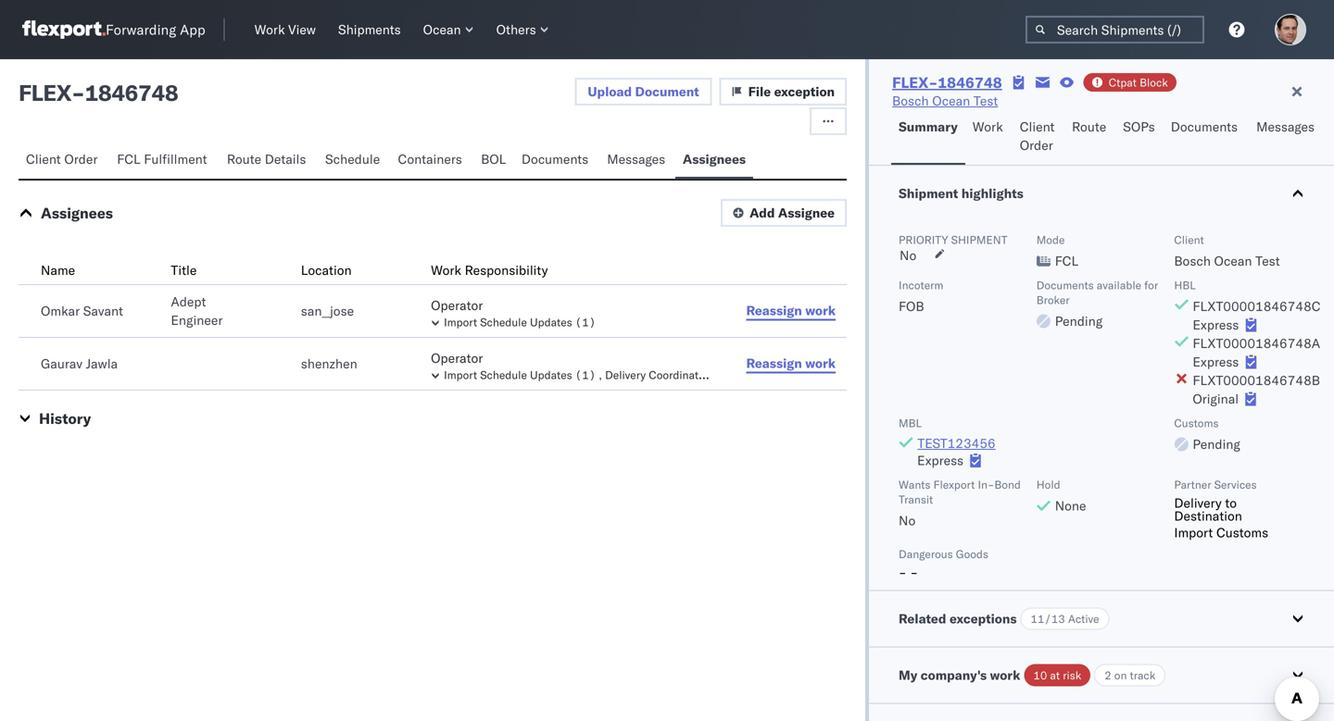 Task type: vqa. For each thing, say whether or not it's contained in the screenshot.
Pending associated with Customs
yes



Task type: locate. For each thing, give the bounding box(es) containing it.
documents button right bol
[[514, 143, 600, 179]]

2 horizontal spatial documents
[[1171, 119, 1238, 135]]

1 horizontal spatial client order
[[1020, 119, 1055, 153]]

pending
[[1055, 313, 1103, 329], [1193, 436, 1241, 453]]

delivery right the , on the bottom left of the page
[[605, 368, 646, 382]]

order down flex - 1846748
[[64, 151, 98, 167]]

1 vertical spatial bosch
[[1174, 253, 1211, 269]]

1 vertical spatial work
[[806, 355, 836, 372]]

1 vertical spatial ocean
[[933, 93, 971, 109]]

11/13
[[1031, 613, 1065, 626]]

flexport. image
[[22, 20, 106, 39]]

client order button
[[1013, 110, 1065, 165], [19, 143, 110, 179]]

work down the bosch ocean test link
[[973, 119, 1003, 135]]

test up work "button"
[[974, 93, 998, 109]]

bosch up hbl
[[1174, 253, 1211, 269]]

2 vertical spatial work
[[990, 668, 1021, 684]]

1 vertical spatial messages
[[607, 151, 666, 167]]

1 vertical spatial client
[[26, 151, 61, 167]]

1846748 down forwarding
[[85, 79, 178, 107]]

1 vertical spatial pending
[[1193, 436, 1241, 453]]

work for work
[[973, 119, 1003, 135]]

2 horizontal spatial ocean
[[1215, 253, 1253, 269]]

client inside client bosch ocean test incoterm fob
[[1174, 233, 1204, 247]]

0 vertical spatial test
[[974, 93, 998, 109]]

0 horizontal spatial delivery
[[605, 368, 646, 382]]

1 vertical spatial work
[[973, 119, 1003, 135]]

bosch
[[892, 93, 929, 109], [1174, 253, 1211, 269]]

client down flex
[[26, 151, 61, 167]]

1 horizontal spatial documents
[[1037, 278, 1094, 292]]

(1) for import schedule updates                (1)            , delivery coordination                (1)
[[575, 368, 596, 382]]

operator down work responsibility
[[431, 297, 483, 314]]

reassign work
[[746, 303, 836, 319], [746, 355, 836, 372]]

1 horizontal spatial work
[[431, 262, 462, 278]]

1 horizontal spatial delivery
[[1174, 495, 1222, 512]]

0 vertical spatial documents
[[1171, 119, 1238, 135]]

1 operator from the top
[[431, 297, 483, 314]]

highlights
[[962, 185, 1024, 202]]

import for import schedule updates                (1)            , delivery coordination                (1)
[[444, 368, 477, 382]]

import down work responsibility
[[444, 316, 477, 329]]

2 vertical spatial work
[[431, 262, 462, 278]]

0 vertical spatial import
[[444, 316, 477, 329]]

mode
[[1037, 233, 1065, 247]]

related
[[899, 611, 947, 627]]

wants
[[899, 478, 931, 492]]

messages
[[1257, 119, 1315, 135], [607, 151, 666, 167]]

assignees button up add
[[675, 143, 753, 179]]

(1) up 'import schedule updates                (1)            , delivery coordination                (1)' button
[[575, 316, 596, 329]]

1 horizontal spatial 1846748
[[938, 73, 1002, 92]]

1 updates from the top
[[530, 316, 572, 329]]

dangerous
[[899, 548, 953, 562]]

pending up services
[[1193, 436, 1241, 453]]

customs down to
[[1217, 525, 1269, 541]]

my company's work
[[899, 668, 1021, 684]]

add
[[750, 205, 775, 221]]

fcl down mode
[[1055, 253, 1079, 269]]

operator
[[431, 297, 483, 314], [431, 350, 483, 367]]

0 vertical spatial bosch
[[892, 93, 929, 109]]

0 vertical spatial schedule
[[325, 151, 380, 167]]

(1) for import schedule updates                (1)
[[575, 316, 596, 329]]

gaurav jawla
[[41, 356, 118, 372]]

schedule
[[325, 151, 380, 167], [480, 316, 527, 329], [480, 368, 527, 382]]

express up original
[[1193, 354, 1239, 370]]

1 vertical spatial fcl
[[1055, 253, 1079, 269]]

assignees button
[[675, 143, 753, 179], [41, 204, 113, 222]]

2 horizontal spatial client
[[1174, 233, 1204, 247]]

add assignee
[[750, 205, 835, 221]]

1 vertical spatial express
[[1193, 354, 1239, 370]]

fcl left fulfillment
[[117, 151, 141, 167]]

assignees
[[683, 151, 746, 167], [41, 204, 113, 222]]

ctpat block
[[1109, 76, 1168, 89]]

0 horizontal spatial documents button
[[514, 143, 600, 179]]

shipment
[[899, 185, 959, 202]]

1 horizontal spatial -
[[899, 565, 907, 581]]

updates
[[530, 316, 572, 329], [530, 368, 572, 382]]

2 vertical spatial documents
[[1037, 278, 1094, 292]]

1 horizontal spatial route
[[1072, 119, 1107, 135]]

0 horizontal spatial messages button
[[600, 143, 675, 179]]

1 horizontal spatial test
[[1256, 253, 1280, 269]]

(1) left the , on the bottom left of the page
[[575, 368, 596, 382]]

2 on track
[[1105, 669, 1156, 683]]

updates left the , on the bottom left of the page
[[530, 368, 572, 382]]

0 vertical spatial operator
[[431, 297, 483, 314]]

1846748 up 'bosch ocean test' at right
[[938, 73, 1002, 92]]

1 vertical spatial reassign work
[[746, 355, 836, 372]]

reassign
[[746, 303, 802, 319], [746, 355, 802, 372]]

2 horizontal spatial work
[[973, 119, 1003, 135]]

1 vertical spatial no
[[899, 513, 916, 529]]

1 horizontal spatial assignees
[[683, 151, 746, 167]]

1 vertical spatial delivery
[[1174, 495, 1222, 512]]

express down test123456 button
[[918, 453, 964, 469]]

1 reassign work from the top
[[746, 303, 836, 319]]

exception
[[774, 83, 835, 100]]

0 horizontal spatial messages
[[607, 151, 666, 167]]

import for import schedule updates                (1)
[[444, 316, 477, 329]]

flex - 1846748
[[19, 79, 178, 107]]

1 vertical spatial import
[[444, 368, 477, 382]]

mbl
[[899, 417, 922, 430]]

1 horizontal spatial pending
[[1193, 436, 1241, 453]]

fob
[[899, 298, 924, 315]]

0 vertical spatial route
[[1072, 119, 1107, 135]]

updates for import schedule updates                (1)            , delivery coordination                (1)
[[530, 368, 572, 382]]

-
[[71, 79, 85, 107], [899, 565, 907, 581], [910, 565, 918, 581]]

route for route
[[1072, 119, 1107, 135]]

coordination
[[649, 368, 714, 382]]

0 vertical spatial no
[[900, 247, 917, 264]]

0 horizontal spatial work
[[255, 21, 285, 38]]

0 vertical spatial client
[[1020, 119, 1055, 135]]

messages for left "messages" "button"
[[607, 151, 666, 167]]

operator for import schedule updates                (1)            , delivery coordination                (1)
[[431, 350, 483, 367]]

1 horizontal spatial fcl
[[1055, 253, 1079, 269]]

ocean right shipments
[[423, 21, 461, 38]]

client order down flex
[[26, 151, 98, 167]]

2 operator from the top
[[431, 350, 483, 367]]

fcl
[[117, 151, 141, 167], [1055, 253, 1079, 269]]

priority
[[899, 233, 948, 247]]

omkar
[[41, 303, 80, 319]]

client order right work "button"
[[1020, 119, 1055, 153]]

0 vertical spatial pending
[[1055, 313, 1103, 329]]

0 vertical spatial reassign work button
[[735, 297, 847, 325]]

at
[[1050, 669, 1060, 683]]

gaurav
[[41, 356, 82, 372]]

0 vertical spatial reassign
[[746, 303, 802, 319]]

0 horizontal spatial ocean
[[423, 21, 461, 38]]

file exception button
[[720, 78, 847, 106], [720, 78, 847, 106]]

1 reassign from the top
[[746, 303, 802, 319]]

others
[[496, 21, 536, 38]]

flexport
[[934, 478, 975, 492]]

pending down broker
[[1055, 313, 1103, 329]]

2 vertical spatial client
[[1174, 233, 1204, 247]]

1 horizontal spatial client order button
[[1013, 110, 1065, 165]]

1 horizontal spatial documents button
[[1164, 110, 1249, 165]]

jawla
[[86, 356, 118, 372]]

1 vertical spatial assignees
[[41, 204, 113, 222]]

app
[[180, 21, 205, 38]]

route details
[[227, 151, 306, 167]]

client order button down flex
[[19, 143, 110, 179]]

no down transit
[[899, 513, 916, 529]]

schedule for import schedule updates                (1)
[[480, 316, 527, 329]]

0 vertical spatial messages
[[1257, 119, 1315, 135]]

schedule down import schedule updates                (1)
[[480, 368, 527, 382]]

exceptions
[[950, 611, 1017, 627]]

file exception
[[749, 83, 835, 100]]

work inside "button"
[[973, 119, 1003, 135]]

fcl for fcl fulfillment
[[117, 151, 141, 167]]

work left view
[[255, 21, 285, 38]]

customs
[[1174, 417, 1219, 430], [1217, 525, 1269, 541]]

1 reassign work button from the top
[[735, 297, 847, 325]]

0 horizontal spatial documents
[[522, 151, 589, 167]]

1 vertical spatial updates
[[530, 368, 572, 382]]

0 vertical spatial fcl
[[117, 151, 141, 167]]

work for work view
[[255, 21, 285, 38]]

flex
[[19, 79, 71, 107]]

documents right sops
[[1171, 119, 1238, 135]]

route for route details
[[227, 151, 261, 167]]

fcl inside button
[[117, 151, 141, 167]]

import down the destination on the right
[[1174, 525, 1213, 541]]

forwarding app
[[106, 21, 205, 38]]

0 horizontal spatial pending
[[1055, 313, 1103, 329]]

assignees down document
[[683, 151, 746, 167]]

(1) right coordination
[[717, 368, 738, 382]]

route left sops
[[1072, 119, 1107, 135]]

1 vertical spatial reassign
[[746, 355, 802, 372]]

1 vertical spatial operator
[[431, 350, 483, 367]]

import inside partner services delivery to destination import customs dangerous goods - -
[[1174, 525, 1213, 541]]

customs inside partner services delivery to destination import customs dangerous goods - -
[[1217, 525, 1269, 541]]

operator down import schedule updates                (1)
[[431, 350, 483, 367]]

1 horizontal spatial messages
[[1257, 119, 1315, 135]]

1 vertical spatial customs
[[1217, 525, 1269, 541]]

my
[[899, 668, 918, 684]]

0 horizontal spatial fcl
[[117, 151, 141, 167]]

0 vertical spatial ocean
[[423, 21, 461, 38]]

schedule for import schedule updates                (1)            , delivery coordination                (1)
[[480, 368, 527, 382]]

work left responsibility
[[431, 262, 462, 278]]

0 vertical spatial work
[[806, 303, 836, 319]]

0 vertical spatial reassign work
[[746, 303, 836, 319]]

0 vertical spatial assignees
[[683, 151, 746, 167]]

order right work "button"
[[1020, 137, 1053, 153]]

shenzhen
[[301, 356, 357, 372]]

ocean down flex-1846748 link
[[933, 93, 971, 109]]

0 horizontal spatial client
[[26, 151, 61, 167]]

0 vertical spatial work
[[255, 21, 285, 38]]

0 vertical spatial express
[[1193, 317, 1239, 333]]

2 vertical spatial import
[[1174, 525, 1213, 541]]

0 horizontal spatial bosch
[[892, 93, 929, 109]]

customs down original
[[1174, 417, 1219, 430]]

0 horizontal spatial route
[[227, 151, 261, 167]]

assignee
[[778, 205, 835, 221]]

documents
[[1171, 119, 1238, 135], [522, 151, 589, 167], [1037, 278, 1094, 292]]

route left details
[[227, 151, 261, 167]]

ocean up flxt00001846748c
[[1215, 253, 1253, 269]]

work
[[255, 21, 285, 38], [973, 119, 1003, 135], [431, 262, 462, 278]]

updates up 'import schedule updates                (1)            , delivery coordination                (1)' button
[[530, 316, 572, 329]]

1846748
[[938, 73, 1002, 92], [85, 79, 178, 107]]

0 horizontal spatial -
[[71, 79, 85, 107]]

adept
[[171, 294, 206, 310]]

1 horizontal spatial bosch
[[1174, 253, 1211, 269]]

2 updates from the top
[[530, 368, 572, 382]]

1 vertical spatial route
[[227, 151, 261, 167]]

schedule right details
[[325, 151, 380, 167]]

1 vertical spatial documents
[[522, 151, 589, 167]]

bosch down flex-
[[892, 93, 929, 109]]

express up flxt00001846748a
[[1193, 317, 1239, 333]]

delivery inside button
[[605, 368, 646, 382]]

hbl
[[1174, 278, 1196, 292]]

pending for customs
[[1193, 436, 1241, 453]]

assignees up name
[[41, 204, 113, 222]]

schedule down responsibility
[[480, 316, 527, 329]]

1 vertical spatial schedule
[[480, 316, 527, 329]]

track
[[1130, 669, 1156, 683]]

sops button
[[1116, 110, 1164, 165]]

express for flxt00001846748c
[[1193, 317, 1239, 333]]

delivery down partner
[[1174, 495, 1222, 512]]

flex-1846748
[[892, 73, 1002, 92]]

documents right the bol button
[[522, 151, 589, 167]]

test up flxt00001846748c
[[1256, 253, 1280, 269]]

client order button up highlights at the right
[[1013, 110, 1065, 165]]

2 vertical spatial ocean
[[1215, 253, 1253, 269]]

2 vertical spatial schedule
[[480, 368, 527, 382]]

0 vertical spatial updates
[[530, 316, 572, 329]]

import down import schedule updates                (1)
[[444, 368, 477, 382]]

client right work "button"
[[1020, 119, 1055, 135]]

client up hbl
[[1174, 233, 1204, 247]]

bosch ocean test
[[892, 93, 998, 109]]

others button
[[489, 18, 557, 42]]

no down priority
[[900, 247, 917, 264]]

0 horizontal spatial assignees button
[[41, 204, 113, 222]]

1 horizontal spatial ocean
[[933, 93, 971, 109]]

ocean inside client bosch ocean test incoterm fob
[[1215, 253, 1253, 269]]

1 vertical spatial test
[[1256, 253, 1280, 269]]

add assignee button
[[721, 199, 847, 227]]

1 horizontal spatial order
[[1020, 137, 1053, 153]]

flex-
[[892, 73, 938, 92]]

engineer
[[171, 312, 223, 329]]

omkar savant
[[41, 303, 123, 319]]

work responsibility
[[431, 262, 548, 278]]

client
[[1020, 119, 1055, 135], [26, 151, 61, 167], [1174, 233, 1204, 247]]

express
[[1193, 317, 1239, 333], [1193, 354, 1239, 370], [918, 453, 964, 469]]

documents up broker
[[1037, 278, 1094, 292]]

assignees button up name
[[41, 204, 113, 222]]

0 vertical spatial delivery
[[605, 368, 646, 382]]

documents button right sops
[[1164, 110, 1249, 165]]

1 horizontal spatial assignees button
[[675, 143, 753, 179]]

1 horizontal spatial client
[[1020, 119, 1055, 135]]

client order
[[1020, 119, 1055, 153], [26, 151, 98, 167]]



Task type: describe. For each thing, give the bounding box(es) containing it.
2
[[1105, 669, 1112, 683]]

2 vertical spatial express
[[918, 453, 964, 469]]

fcl fulfillment button
[[110, 143, 220, 179]]

destination
[[1174, 508, 1243, 525]]

test123456
[[918, 436, 996, 452]]

san_jose
[[301, 303, 354, 319]]

partner services delivery to destination import customs dangerous goods - -
[[899, 478, 1269, 581]]

Search Shipments (/) text field
[[1026, 16, 1205, 44]]

title
[[171, 262, 197, 278]]

view
[[288, 21, 316, 38]]

0 horizontal spatial client order button
[[19, 143, 110, 179]]

shipment highlights button
[[869, 166, 1334, 221]]

fcl for fcl
[[1055, 253, 1079, 269]]

to
[[1225, 495, 1237, 512]]

import schedule updates                (1)            , delivery coordination                (1) button
[[431, 367, 738, 383]]

import schedule updates                (1)            , delivery coordination                (1)
[[444, 368, 738, 382]]

bosch inside client bosch ocean test incoterm fob
[[1174, 253, 1211, 269]]

document
[[635, 83, 699, 100]]

partner
[[1174, 478, 1212, 492]]

available
[[1097, 278, 1142, 292]]

containers button
[[391, 143, 474, 179]]

bol button
[[474, 143, 514, 179]]

work for work responsibility
[[431, 262, 462, 278]]

fcl fulfillment
[[117, 151, 207, 167]]

upload document
[[588, 83, 699, 100]]

incoterm
[[899, 278, 944, 292]]

related exceptions
[[899, 611, 1017, 627]]

route button
[[1065, 110, 1116, 165]]

work view link
[[247, 18, 323, 42]]

file
[[749, 83, 771, 100]]

0 horizontal spatial order
[[64, 151, 98, 167]]

active
[[1068, 613, 1100, 626]]

assignees inside button
[[683, 151, 746, 167]]

work button
[[965, 110, 1013, 165]]

express for flxt00001846748a
[[1193, 354, 1239, 370]]

for
[[1145, 278, 1159, 292]]

updates for import schedule updates                (1)
[[530, 316, 572, 329]]

0 vertical spatial assignees button
[[675, 143, 753, 179]]

responsibility
[[465, 262, 548, 278]]

flxt00001846748b
[[1193, 373, 1321, 389]]

pending for documents available for broker
[[1055, 313, 1103, 329]]

bond
[[995, 478, 1021, 492]]

0 horizontal spatial 1846748
[[85, 79, 178, 107]]

name
[[41, 262, 75, 278]]

upload
[[588, 83, 632, 100]]

bosch ocean test link
[[892, 92, 998, 110]]

original
[[1193, 391, 1239, 407]]

forwarding app link
[[22, 20, 205, 39]]

flxt00001846748c
[[1193, 298, 1321, 315]]

operator for import schedule updates                (1)
[[431, 297, 483, 314]]

savant
[[83, 303, 123, 319]]

2 reassign work button from the top
[[735, 350, 847, 378]]

goods
[[956, 548, 989, 562]]

services
[[1215, 478, 1257, 492]]

shipments
[[338, 21, 401, 38]]

priority shipment
[[899, 233, 1008, 247]]

no inside wants flexport in-bond transit no
[[899, 513, 916, 529]]

client bosch ocean test incoterm fob
[[899, 233, 1280, 315]]

0 horizontal spatial assignees
[[41, 204, 113, 222]]

10 at risk
[[1034, 669, 1082, 683]]

2 horizontal spatial -
[[910, 565, 918, 581]]

client for left the client order button
[[26, 151, 61, 167]]

wants flexport in-bond transit no
[[899, 478, 1021, 529]]

fulfillment
[[144, 151, 207, 167]]

upload document button
[[575, 78, 712, 106]]

none
[[1055, 498, 1087, 514]]

ocean inside button
[[423, 21, 461, 38]]

import schedule updates                (1)
[[444, 316, 596, 329]]

test inside client bosch ocean test incoterm fob
[[1256, 253, 1280, 269]]

block
[[1140, 76, 1168, 89]]

summary
[[899, 119, 958, 135]]

1 horizontal spatial messages button
[[1249, 110, 1325, 165]]

0 horizontal spatial test
[[974, 93, 998, 109]]

location
[[301, 262, 352, 278]]

1 vertical spatial assignees button
[[41, 204, 113, 222]]

history
[[39, 410, 91, 428]]

2 reassign from the top
[[746, 355, 802, 372]]

client for the right the client order button
[[1020, 119, 1055, 135]]

import schedule updates                (1) button
[[431, 315, 712, 330]]

2 reassign work from the top
[[746, 355, 836, 372]]

containers
[[398, 151, 462, 167]]

in-
[[978, 478, 995, 492]]

0 vertical spatial customs
[[1174, 417, 1219, 430]]

ctpat
[[1109, 76, 1137, 89]]

adept engineer
[[171, 294, 223, 329]]

forwarding
[[106, 21, 176, 38]]

test123456 button
[[918, 436, 996, 452]]

company's
[[921, 668, 987, 684]]

broker
[[1037, 293, 1070, 307]]

documents inside documents available for broker
[[1037, 278, 1094, 292]]

transit
[[899, 493, 933, 507]]

risk
[[1063, 669, 1082, 683]]

0 horizontal spatial client order
[[26, 151, 98, 167]]

summary button
[[892, 110, 965, 165]]

details
[[265, 151, 306, 167]]

shipment highlights
[[899, 185, 1024, 202]]

sops
[[1123, 119, 1155, 135]]

work view
[[255, 21, 316, 38]]

delivery inside partner services delivery to destination import customs dangerous goods - -
[[1174, 495, 1222, 512]]

on
[[1115, 669, 1127, 683]]

messages for rightmost "messages" "button"
[[1257, 119, 1315, 135]]

route details button
[[220, 143, 318, 179]]

,
[[599, 368, 602, 382]]

history button
[[39, 410, 91, 428]]



